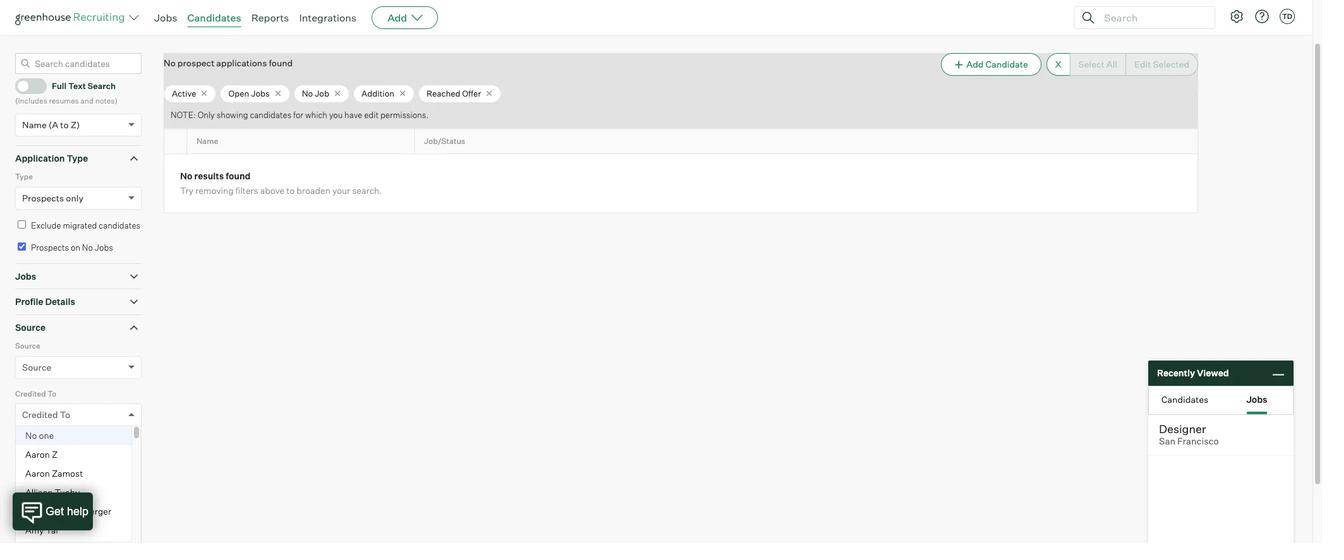 Task type: locate. For each thing, give the bounding box(es) containing it.
for
[[293, 110, 303, 120]]

list box containing no one
[[16, 427, 141, 544]]

no one
[[25, 431, 54, 441]]

add inside popup button
[[388, 11, 407, 24]]

credited to up no one
[[15, 389, 56, 399]]

tab list
[[1149, 387, 1293, 415]]

credited to up one
[[22, 410, 70, 420]]

francisco
[[1177, 436, 1219, 447]]

credited to
[[15, 389, 56, 399], [22, 410, 70, 420]]

aaron inside option
[[25, 468, 50, 479]]

1 horizontal spatial to
[[60, 410, 70, 420]]

text
[[68, 81, 86, 91]]

add for add candidate
[[966, 59, 984, 70]]

showing
[[217, 110, 248, 120]]

pipeline
[[15, 469, 50, 479]]

found inside no results found try removing filters above to broaden your search.
[[226, 171, 251, 182]]

0 vertical spatial type
[[67, 153, 88, 163]]

prospects for prospects only
[[22, 193, 64, 203]]

0 horizontal spatial to
[[47, 389, 56, 399]]

removing
[[195, 185, 234, 196]]

0 vertical spatial candidates
[[187, 11, 241, 24]]

1 horizontal spatial to
[[286, 185, 295, 196]]

found up filters at the top left
[[226, 171, 251, 182]]

td
[[1282, 12, 1293, 21]]

candidates link
[[187, 11, 241, 24]]

reports link
[[251, 11, 289, 24]]

pipeline tasks
[[15, 469, 77, 479]]

job
[[315, 88, 329, 98]]

jobs
[[154, 11, 177, 24], [251, 88, 270, 98], [95, 243, 113, 253], [15, 271, 36, 282], [1247, 394, 1268, 405]]

aaron up allison
[[25, 468, 50, 479]]

to left z)
[[60, 119, 69, 130]]

1 vertical spatial add
[[966, 59, 984, 70]]

credited
[[15, 389, 46, 399], [22, 410, 58, 420]]

try
[[180, 185, 193, 196]]

1 vertical spatial prospects
[[31, 243, 69, 253]]

type down z)
[[67, 153, 88, 163]]

to up no one option at the bottom left of page
[[60, 410, 70, 420]]

source
[[15, 322, 46, 333], [15, 341, 40, 351], [22, 362, 51, 373]]

offer
[[462, 88, 481, 98]]

no for no results found try removing filters above to broaden your search.
[[180, 171, 192, 182]]

2 vertical spatial source
[[22, 362, 51, 373]]

tab list containing candidates
[[1149, 387, 1293, 415]]

name down only
[[197, 136, 218, 146]]

anmol gulati option
[[16, 540, 131, 544]]

applications
[[216, 58, 267, 68]]

1 horizontal spatial add
[[966, 59, 984, 70]]

above
[[260, 185, 285, 196]]

candidates left for
[[250, 110, 291, 120]]

amy tai
[[25, 525, 58, 536]]

no left job
[[302, 88, 313, 98]]

1 horizontal spatial type
[[67, 153, 88, 163]]

search
[[88, 81, 116, 91]]

prospects up exclude
[[22, 193, 64, 203]]

0 horizontal spatial to
[[60, 119, 69, 130]]

source for source element
[[15, 322, 46, 333]]

aaron inside option
[[25, 449, 50, 460]]

0 vertical spatial add
[[388, 11, 407, 24]]

aaron z
[[25, 449, 58, 460]]

permissions.
[[380, 110, 429, 120]]

aaron
[[25, 449, 50, 460], [25, 468, 50, 479]]

aaron zamost option
[[16, 465, 131, 484]]

no right on
[[82, 243, 93, 253]]

z)
[[71, 119, 80, 130]]

no inside option
[[25, 431, 37, 441]]

0 vertical spatial to
[[60, 119, 69, 130]]

candidates down recently viewed
[[1161, 394, 1209, 405]]

to
[[60, 119, 69, 130], [286, 185, 295, 196]]

prospects
[[22, 193, 64, 203], [31, 243, 69, 253]]

0 horizontal spatial candidates
[[99, 220, 140, 230]]

search.
[[352, 185, 382, 196]]

to down source element
[[47, 389, 56, 399]]

no
[[164, 58, 176, 68], [302, 88, 313, 98], [180, 171, 192, 182], [82, 243, 93, 253], [25, 431, 37, 441]]

2 aaron from the top
[[25, 468, 50, 479]]

1 vertical spatial type
[[15, 172, 33, 182]]

0 horizontal spatial name
[[22, 119, 47, 130]]

checkmark image
[[21, 81, 30, 90]]

Prospects on No Jobs checkbox
[[18, 243, 26, 251]]

jobs link
[[154, 11, 177, 24]]

greenhouse recruiting image
[[15, 10, 129, 25]]

1 horizontal spatial candidates
[[1161, 394, 1209, 405]]

1 horizontal spatial found
[[269, 58, 293, 68]]

1 vertical spatial to
[[60, 410, 70, 420]]

name for name (a to z)
[[22, 119, 47, 130]]

candidates
[[187, 11, 241, 24], [1161, 394, 1209, 405]]

z
[[52, 449, 58, 460]]

no inside no results found try removing filters above to broaden your search.
[[180, 171, 192, 182]]

0 vertical spatial to
[[47, 389, 56, 399]]

candidates
[[250, 110, 291, 120], [99, 220, 140, 230]]

to right above on the top left of the page
[[286, 185, 295, 196]]

profile
[[15, 297, 43, 307]]

no left prospect
[[164, 58, 176, 68]]

name (a to z) option
[[22, 119, 80, 130]]

configure image
[[1229, 9, 1244, 24]]

type down application
[[15, 172, 33, 182]]

list box
[[16, 427, 141, 544]]

which
[[305, 110, 327, 120]]

prospects inside type element
[[22, 193, 64, 203]]

prospects for prospects on no jobs
[[31, 243, 69, 253]]

allison tuohy option
[[16, 484, 131, 503]]

reset filters button
[[15, 519, 91, 543]]

no left one
[[25, 431, 37, 441]]

type
[[67, 153, 88, 163], [15, 172, 33, 182]]

1 vertical spatial aaron
[[25, 468, 50, 479]]

1 vertical spatial credited to
[[22, 410, 70, 420]]

1 vertical spatial found
[[226, 171, 251, 182]]

notes)
[[95, 96, 117, 106]]

to
[[47, 389, 56, 399], [60, 410, 70, 420]]

1 vertical spatial source
[[15, 341, 40, 351]]

no for no job
[[302, 88, 313, 98]]

reached
[[427, 88, 460, 98]]

Search candidates field
[[15, 53, 142, 74]]

active
[[172, 88, 196, 98]]

0 horizontal spatial candidates
[[187, 11, 241, 24]]

tai
[[46, 525, 58, 536]]

note: only showing candidates for which you have edit permissions.
[[171, 110, 429, 120]]

0 horizontal spatial found
[[226, 171, 251, 182]]

zamost
[[52, 468, 83, 479]]

0 vertical spatial candidates
[[250, 110, 291, 120]]

1 aaron from the top
[[25, 449, 50, 460]]

0 vertical spatial prospects
[[22, 193, 64, 203]]

1 horizontal spatial name
[[197, 136, 218, 146]]

no one option
[[16, 427, 131, 446]]

designer san francisco
[[1159, 422, 1219, 447]]

to inside no results found try removing filters above to broaden your search.
[[286, 185, 295, 196]]

found
[[269, 58, 293, 68], [226, 171, 251, 182]]

1 horizontal spatial candidates
[[250, 110, 291, 120]]

prospects down exclude
[[31, 243, 69, 253]]

resumes
[[49, 96, 79, 106]]

0 vertical spatial aaron
[[25, 449, 50, 460]]

name left (a
[[22, 119, 47, 130]]

0 vertical spatial credited to
[[15, 389, 56, 399]]

name
[[22, 119, 47, 130], [197, 136, 218, 146]]

add candidate link
[[941, 53, 1041, 76]]

found right applications
[[269, 58, 293, 68]]

details
[[45, 297, 75, 307]]

aaron left 'z' in the bottom of the page
[[25, 449, 50, 460]]

0 vertical spatial source
[[15, 322, 46, 333]]

x link
[[1046, 53, 1070, 76]]

no for no prospect applications found
[[164, 58, 176, 68]]

job/status
[[424, 136, 465, 146]]

0 vertical spatial name
[[22, 119, 47, 130]]

no up try
[[180, 171, 192, 182]]

allison tuohy
[[25, 487, 80, 498]]

0 horizontal spatial add
[[388, 11, 407, 24]]

reset filters
[[34, 526, 85, 536]]

1 vertical spatial to
[[286, 185, 295, 196]]

None field
[[22, 405, 25, 426]]

candidates up no prospect applications found
[[187, 11, 241, 24]]

add for add
[[388, 11, 407, 24]]

1 vertical spatial name
[[197, 136, 218, 146]]

candidates right migrated at the top left
[[99, 220, 140, 230]]



Task type: describe. For each thing, give the bounding box(es) containing it.
note:
[[171, 110, 196, 120]]

profile details
[[15, 297, 75, 307]]

td button
[[1280, 9, 1295, 24]]

source element
[[15, 340, 142, 388]]

integrations
[[299, 11, 357, 24]]

exclude
[[31, 220, 61, 230]]

aaron zamost
[[25, 468, 83, 479]]

application
[[15, 153, 65, 163]]

application type
[[15, 153, 88, 163]]

0 vertical spatial credited
[[15, 389, 46, 399]]

add candidate
[[966, 59, 1028, 70]]

open
[[228, 88, 249, 98]]

name for name
[[197, 136, 218, 146]]

aaron z option
[[16, 446, 131, 465]]

migrated
[[63, 220, 97, 230]]

education
[[15, 494, 59, 505]]

tuohy
[[55, 487, 80, 498]]

results
[[194, 171, 224, 182]]

wattenberger
[[55, 506, 111, 517]]

exclude migrated candidates
[[31, 220, 140, 230]]

candidate
[[986, 59, 1028, 70]]

add button
[[372, 6, 438, 29]]

only
[[198, 110, 215, 120]]

Search text field
[[1101, 9, 1203, 27]]

0 horizontal spatial type
[[15, 172, 33, 182]]

source for credited to element
[[15, 341, 40, 351]]

name (a to z)
[[22, 119, 80, 130]]

full
[[52, 81, 66, 91]]

amy
[[25, 525, 44, 536]]

td button
[[1277, 6, 1297, 27]]

amelia
[[25, 506, 53, 517]]

filters
[[59, 526, 85, 536]]

have
[[344, 110, 362, 120]]

type element
[[15, 171, 142, 218]]

amelia wattenberger option
[[16, 503, 131, 522]]

san
[[1159, 436, 1176, 447]]

0 vertical spatial found
[[269, 58, 293, 68]]

on
[[71, 243, 80, 253]]

no job
[[302, 88, 329, 98]]

x
[[1055, 59, 1061, 70]]

prospect
[[177, 58, 214, 68]]

aaron for aaron zamost
[[25, 468, 50, 479]]

tasks
[[52, 469, 77, 479]]

recently viewed
[[1157, 368, 1229, 379]]

you
[[329, 110, 343, 120]]

your
[[332, 185, 350, 196]]

addition
[[361, 88, 394, 98]]

amelia wattenberger
[[25, 506, 111, 517]]

one
[[39, 431, 54, 441]]

aaron for aaron z
[[25, 449, 50, 460]]

reached offer
[[427, 88, 481, 98]]

and
[[80, 96, 94, 106]]

designer
[[1159, 422, 1206, 436]]

1 vertical spatial candidates
[[99, 220, 140, 230]]

prospects only option
[[22, 193, 83, 203]]

Exclude migrated candidates checkbox
[[18, 220, 26, 229]]

credited to element
[[15, 388, 142, 544]]

open jobs
[[228, 88, 270, 98]]

viewed
[[1197, 368, 1229, 379]]

filters
[[236, 185, 258, 196]]

none field inside credited to element
[[22, 405, 25, 426]]

full text search (includes resumes and notes)
[[15, 81, 117, 106]]

only
[[66, 193, 83, 203]]

no for no one
[[25, 431, 37, 441]]

prospects only
[[22, 193, 83, 203]]

reports
[[251, 11, 289, 24]]

edit
[[364, 110, 379, 120]]

list box inside credited to element
[[16, 427, 141, 544]]

recently
[[1157, 368, 1195, 379]]

responsibility
[[15, 443, 77, 454]]

prospects on no jobs
[[31, 243, 113, 253]]

integrations link
[[299, 11, 357, 24]]

no prospect applications found
[[164, 58, 293, 68]]

reset
[[34, 526, 57, 536]]

amy tai option
[[16, 522, 131, 540]]

1 vertical spatial credited
[[22, 410, 58, 420]]

no results found try removing filters above to broaden your search.
[[180, 171, 382, 196]]

(a
[[49, 119, 58, 130]]

1 vertical spatial candidates
[[1161, 394, 1209, 405]]

broaden
[[297, 185, 330, 196]]

allison
[[25, 487, 53, 498]]

(includes
[[15, 96, 47, 106]]



Task type: vqa. For each thing, say whether or not it's contained in the screenshot.
Profile Details
yes



